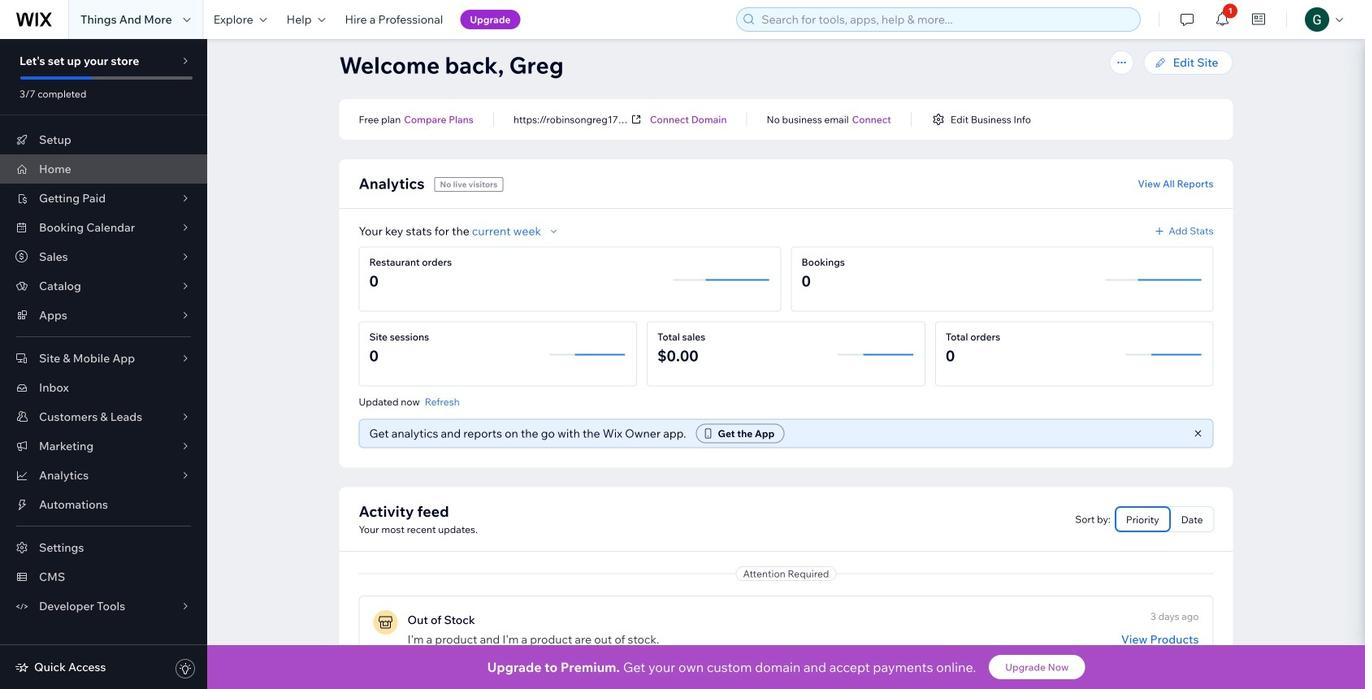 Task type: describe. For each thing, give the bounding box(es) containing it.
Search for tools, apps, help & more... field
[[757, 8, 1135, 31]]

sidebar element
[[0, 39, 207, 689]]



